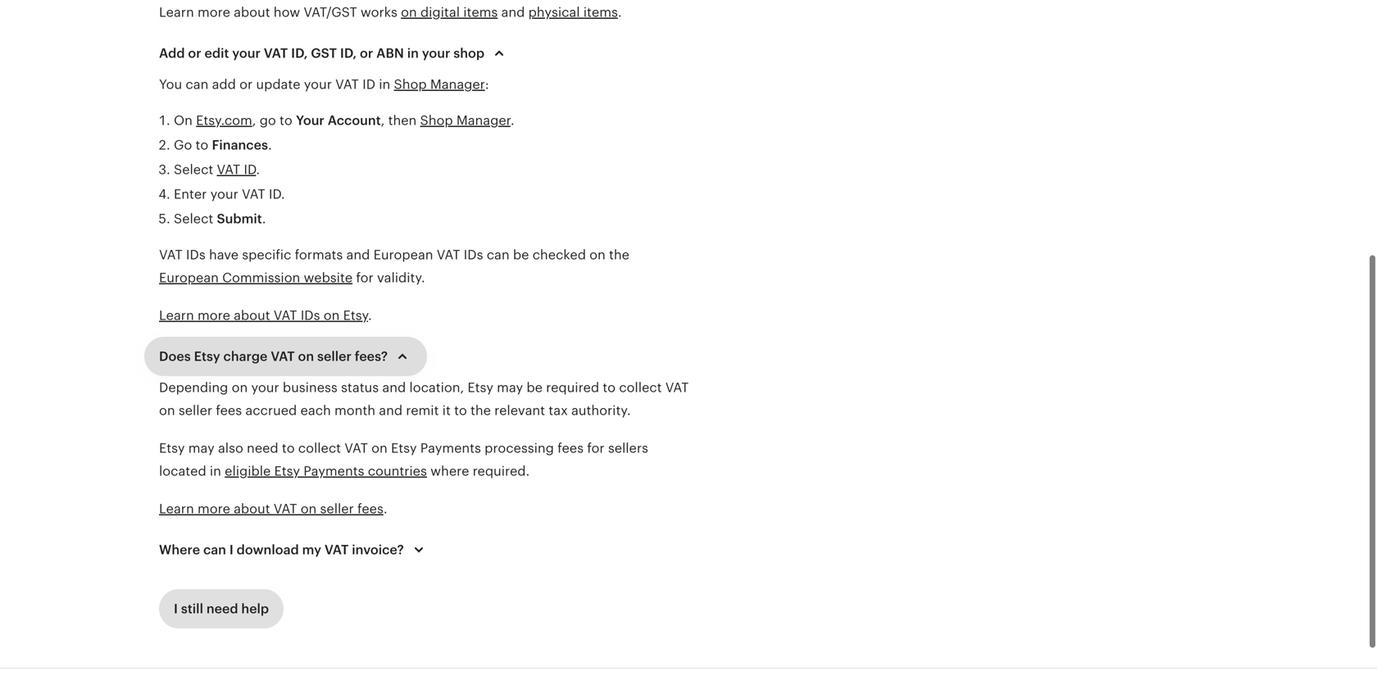 Task type: vqa. For each thing, say whether or not it's contained in the screenshot.
need
yes



Task type: describe. For each thing, give the bounding box(es) containing it.
:
[[485, 77, 489, 92]]

my
[[302, 543, 321, 558]]

vat/gst
[[304, 5, 357, 20]]

go
[[260, 113, 276, 128]]

your left shop
[[422, 46, 450, 61]]

1 horizontal spatial in
[[379, 77, 390, 92]]

validity.
[[377, 271, 425, 285]]

add or edit your vat id, gst id, or abn in your shop
[[159, 46, 485, 61]]

physical
[[528, 5, 580, 20]]

accrued
[[245, 403, 297, 418]]

may inside depending on your business status and location, etsy may be required to collect vat on seller fees accrued each month and remit it to the relevant tax authority.
[[497, 380, 523, 395]]

on down website
[[324, 308, 340, 323]]

your
[[296, 113, 325, 128]]

1 vertical spatial shop manager link
[[420, 113, 511, 128]]

on
[[174, 113, 193, 128]]

etsy up countries
[[391, 441, 417, 456]]

it
[[442, 403, 451, 418]]

does etsy charge vat on seller fees? button
[[144, 337, 427, 376]]

on down depending
[[159, 403, 175, 418]]

add or edit your vat id, gst id, or abn in your shop button
[[144, 34, 524, 73]]

i still need help link
[[159, 589, 284, 629]]

2 horizontal spatial or
[[360, 46, 373, 61]]

may inside etsy may also need to collect vat on etsy payments processing fees for sellers located in
[[188, 441, 215, 456]]

more for learn more about how vat/gst works on digital items and physical items .
[[198, 5, 230, 20]]

on up my
[[301, 502, 317, 517]]

vat inside depending on your business status and location, etsy may be required to collect vat on seller fees accrued each month and remit it to the relevant tax authority.
[[665, 380, 689, 395]]

update
[[256, 77, 301, 92]]

go to finances .
[[174, 138, 272, 152]]

charge
[[223, 349, 268, 364]]

vat id link
[[217, 162, 256, 177]]

works
[[361, 5, 397, 20]]

digital
[[421, 5, 460, 20]]

seller inside depending on your business status and location, etsy may be required to collect vat on seller fees accrued each month and remit it to the relevant tax authority.
[[179, 403, 212, 418]]

business
[[283, 380, 338, 395]]

eligible etsy payments countries where required.
[[225, 464, 530, 479]]

still
[[181, 602, 203, 617]]

for inside etsy may also need to collect vat on etsy payments processing fees for sellers located in
[[587, 441, 605, 456]]

1 horizontal spatial european
[[374, 248, 433, 262]]

etsy inside 'does etsy charge vat on seller fees?' dropdown button
[[194, 349, 220, 364]]

add
[[159, 46, 185, 61]]

physical items link
[[528, 5, 618, 20]]

depending on your business status and location, etsy may be required to collect vat on seller fees accrued each month and remit it to the relevant tax authority.
[[159, 380, 689, 418]]

vat inside etsy may also need to collect vat on etsy payments processing fees for sellers located in
[[345, 441, 368, 456]]

0 vertical spatial id
[[362, 77, 376, 92]]

etsy up located
[[159, 441, 185, 456]]

download
[[237, 543, 299, 558]]

can for you can add or update your vat id in shop manager :
[[186, 77, 209, 92]]

1 id, from the left
[[291, 46, 308, 61]]

remit
[[406, 403, 439, 418]]

your right edit
[[232, 46, 261, 61]]

collect inside etsy may also need to collect vat on etsy payments processing fees for sellers located in
[[298, 441, 341, 456]]

learn more about vat ids on etsy link
[[159, 308, 368, 323]]

your inside depending on your business status and location, etsy may be required to collect vat on seller fees accrued each month and remit it to the relevant tax authority.
[[251, 380, 279, 395]]

gst
[[311, 46, 337, 61]]

have
[[209, 248, 239, 262]]

and left physical
[[501, 5, 525, 20]]

the inside the vat ids have specific formats and european vat ids can be checked on the european commission website for validity.
[[609, 248, 630, 262]]

etsy right eligible
[[274, 464, 300, 479]]

european commission website link
[[159, 271, 353, 285]]

eligible etsy payments countries link
[[225, 464, 427, 479]]

shop
[[454, 46, 485, 61]]

on digital items link
[[401, 5, 498, 20]]

you can add or update your vat id in shop manager :
[[159, 77, 489, 92]]

and right status
[[382, 380, 406, 395]]

required
[[546, 380, 599, 395]]

0 vertical spatial shop manager link
[[394, 77, 485, 92]]

you
[[159, 77, 182, 92]]

1 vertical spatial payments
[[304, 464, 364, 479]]

etsy up fees?
[[343, 308, 368, 323]]

about for ids
[[234, 308, 270, 323]]

fees?
[[355, 349, 388, 364]]

enter
[[174, 187, 207, 202]]

countries
[[368, 464, 427, 479]]

0 horizontal spatial ids
[[186, 248, 206, 262]]

in inside etsy may also need to collect vat on etsy payments processing fees for sellers located in
[[210, 464, 221, 479]]

does etsy charge vat on seller fees?
[[159, 349, 388, 364]]

how
[[274, 5, 300, 20]]

also
[[218, 441, 243, 456]]

status
[[341, 380, 379, 395]]

and inside the vat ids have specific formats and european vat ids can be checked on the european commission website for validity.
[[346, 248, 370, 262]]

more for learn more about vat on seller fees .
[[198, 502, 230, 517]]

0 horizontal spatial i
[[174, 602, 178, 617]]

submit
[[217, 212, 262, 226]]

tax
[[549, 403, 568, 418]]

where can i download my vat invoice?
[[159, 543, 404, 558]]

sellers
[[608, 441, 648, 456]]

about for on
[[234, 502, 270, 517]]

eligible
[[225, 464, 271, 479]]

does
[[159, 349, 191, 364]]

checked
[[533, 248, 586, 262]]

on right "works"
[[401, 5, 417, 20]]

payments inside etsy may also need to collect vat on etsy payments processing fees for sellers located in
[[420, 441, 481, 456]]

2 id, from the left
[[340, 46, 357, 61]]

learn for learn more about vat on seller fees .
[[159, 502, 194, 517]]

depending
[[159, 380, 228, 395]]

2 items from the left
[[584, 5, 618, 20]]

manager for .
[[457, 113, 511, 128]]

then
[[388, 113, 417, 128]]

1 items from the left
[[463, 5, 498, 20]]

on inside etsy may also need to collect vat on etsy payments processing fees for sellers located in
[[372, 441, 388, 456]]

on inside the vat ids have specific formats and european vat ids can be checked on the european commission website for validity.
[[590, 248, 606, 262]]

id.
[[269, 187, 285, 202]]

invoice?
[[352, 543, 404, 558]]

more for learn more about vat ids on etsy .
[[198, 308, 230, 323]]

need inside etsy may also need to collect vat on etsy payments processing fees for sellers located in
[[247, 441, 278, 456]]

fees inside etsy may also need to collect vat on etsy payments processing fees for sellers located in
[[558, 441, 584, 456]]

on inside dropdown button
[[298, 349, 314, 364]]

collect inside depending on your business status and location, etsy may be required to collect vat on seller fees accrued each month and remit it to the relevant tax authority.
[[619, 380, 662, 395]]

enter your vat id.
[[174, 187, 285, 202]]

etsy.com
[[196, 113, 252, 128]]

need inside i still need help link
[[206, 602, 238, 617]]

month
[[334, 403, 375, 418]]



Task type: locate. For each thing, give the bounding box(es) containing it.
where
[[159, 543, 200, 558]]

more down located
[[198, 502, 230, 517]]

1 vertical spatial the
[[471, 403, 491, 418]]

can inside where can i download my vat invoice? dropdown button
[[203, 543, 226, 558]]

1 select from the top
[[174, 162, 213, 177]]

vat inside where can i download my vat invoice? dropdown button
[[325, 543, 349, 558]]

shop for then
[[420, 113, 453, 128]]

your up "accrued"
[[251, 380, 279, 395]]

1 about from the top
[[234, 5, 270, 20]]

1 horizontal spatial the
[[609, 248, 630, 262]]

about down eligible
[[234, 502, 270, 517]]

select for select vat id .
[[174, 162, 213, 177]]

fees
[[216, 403, 242, 418], [558, 441, 584, 456], [357, 502, 384, 517]]

etsy may also need to collect vat on etsy payments processing fees for sellers located in
[[159, 441, 648, 479]]

or left abn
[[360, 46, 373, 61]]

learn more about vat on seller fees link
[[159, 502, 384, 517]]

0 vertical spatial be
[[513, 248, 529, 262]]

seller for learn more about vat on seller fees .
[[320, 502, 354, 517]]

learn more about how vat/gst works on digital items and physical items .
[[159, 5, 622, 20]]

0 horizontal spatial need
[[206, 602, 238, 617]]

2 vertical spatial about
[[234, 502, 270, 517]]

fees inside depending on your business status and location, etsy may be required to collect vat on seller fees accrued each month and remit it to the relevant tax authority.
[[216, 403, 242, 418]]

about left how
[[234, 5, 270, 20]]

, left go
[[252, 113, 256, 128]]

about
[[234, 5, 270, 20], [234, 308, 270, 323], [234, 502, 270, 517]]

in
[[407, 46, 419, 61], [379, 77, 390, 92], [210, 464, 221, 479]]

1 horizontal spatial items
[[584, 5, 618, 20]]

need
[[247, 441, 278, 456], [206, 602, 238, 617]]

need up eligible
[[247, 441, 278, 456]]

, left then
[[381, 113, 385, 128]]

learn up does
[[159, 308, 194, 323]]

on down charge
[[232, 380, 248, 395]]

fees down tax
[[558, 441, 584, 456]]

2 select from the top
[[174, 212, 213, 226]]

1 vertical spatial seller
[[179, 403, 212, 418]]

and left remit
[[379, 403, 403, 418]]

i still need help
[[174, 602, 269, 617]]

shop up then
[[394, 77, 427, 92]]

id, left gst on the left
[[291, 46, 308, 61]]

can for where can i download my vat invoice?
[[203, 543, 226, 558]]

ids
[[186, 248, 206, 262], [464, 248, 483, 262], [301, 308, 320, 323]]

where
[[431, 464, 469, 479]]

2 vertical spatial more
[[198, 502, 230, 517]]

seller down eligible etsy payments countries link
[[320, 502, 354, 517]]

1 vertical spatial can
[[487, 248, 510, 262]]

0 horizontal spatial ,
[[252, 113, 256, 128]]

website
[[304, 271, 353, 285]]

on etsy.com , go to your account , then shop manager .
[[174, 113, 515, 128]]

etsy.com link
[[196, 113, 252, 128]]

0 vertical spatial for
[[356, 271, 374, 285]]

1 vertical spatial need
[[206, 602, 238, 617]]

2 vertical spatial can
[[203, 543, 226, 558]]

european down "have"
[[159, 271, 219, 285]]

authority.
[[571, 403, 631, 418]]

1 vertical spatial about
[[234, 308, 270, 323]]

need right still
[[206, 602, 238, 617]]

formats
[[295, 248, 343, 262]]

fees up also
[[216, 403, 242, 418]]

in down also
[[210, 464, 221, 479]]

can inside the vat ids have specific formats and european vat ids can be checked on the european commission website for validity.
[[487, 248, 510, 262]]

shop for in
[[394, 77, 427, 92]]

1 vertical spatial for
[[587, 441, 605, 456]]

be up relevant
[[527, 380, 543, 395]]

select
[[174, 162, 213, 177], [174, 212, 213, 226]]

may
[[497, 380, 523, 395], [188, 441, 215, 456]]

.
[[618, 5, 622, 20], [511, 113, 515, 128], [268, 138, 272, 152], [256, 162, 260, 177], [262, 212, 266, 226], [368, 308, 372, 323], [384, 502, 387, 517]]

etsy right location,
[[468, 380, 493, 395]]

0 vertical spatial collect
[[619, 380, 662, 395]]

select for select submit .
[[174, 212, 213, 226]]

each
[[300, 403, 331, 418]]

2 vertical spatial seller
[[320, 502, 354, 517]]

id,
[[291, 46, 308, 61], [340, 46, 357, 61]]

on up business
[[298, 349, 314, 364]]

1 horizontal spatial payments
[[420, 441, 481, 456]]

about down "european commission website" link
[[234, 308, 270, 323]]

0 vertical spatial can
[[186, 77, 209, 92]]

payments down each at the left of page
[[304, 464, 364, 479]]

may up relevant
[[497, 380, 523, 395]]

for left sellers
[[587, 441, 605, 456]]

be inside the vat ids have specific formats and european vat ids can be checked on the european commission website for validity.
[[513, 248, 529, 262]]

for left 'validity.'
[[356, 271, 374, 285]]

select submit .
[[174, 212, 266, 226]]

on
[[401, 5, 417, 20], [590, 248, 606, 262], [324, 308, 340, 323], [298, 349, 314, 364], [232, 380, 248, 395], [159, 403, 175, 418], [372, 441, 388, 456], [301, 502, 317, 517]]

learn for learn more about vat ids on etsy .
[[159, 308, 194, 323]]

shop manager link
[[394, 77, 485, 92], [420, 113, 511, 128]]

vat inside 'does etsy charge vat on seller fees?' dropdown button
[[271, 349, 295, 364]]

seller inside dropdown button
[[317, 349, 352, 364]]

1 learn from the top
[[159, 5, 194, 20]]

3 about from the top
[[234, 502, 270, 517]]

1 vertical spatial collect
[[298, 441, 341, 456]]

where can i download my vat invoice? button
[[144, 530, 443, 570]]

1 horizontal spatial may
[[497, 380, 523, 395]]

edit
[[205, 46, 229, 61]]

be left checked
[[513, 248, 529, 262]]

the
[[609, 248, 630, 262], [471, 403, 491, 418]]

0 vertical spatial the
[[609, 248, 630, 262]]

or left edit
[[188, 46, 201, 61]]

0 horizontal spatial may
[[188, 441, 215, 456]]

0 vertical spatial in
[[407, 46, 419, 61]]

2 vertical spatial in
[[210, 464, 221, 479]]

0 horizontal spatial payments
[[304, 464, 364, 479]]

2 horizontal spatial fees
[[558, 441, 584, 456]]

shop manager link down ":"
[[420, 113, 511, 128]]

european
[[374, 248, 433, 262], [159, 271, 219, 285]]

i inside dropdown button
[[229, 543, 233, 558]]

manager for :
[[430, 77, 485, 92]]

seller for does etsy charge vat on seller fees?
[[317, 349, 352, 364]]

abn
[[376, 46, 404, 61]]

learn for learn more about how vat/gst works on digital items and physical items .
[[159, 5, 194, 20]]

2 , from the left
[[381, 113, 385, 128]]

3 more from the top
[[198, 502, 230, 517]]

2 horizontal spatial ids
[[464, 248, 483, 262]]

1 , from the left
[[252, 113, 256, 128]]

your down 'add or edit your vat id, gst id, or abn in your shop'
[[304, 77, 332, 92]]

in down abn
[[379, 77, 390, 92]]

vat ids have specific formats and european vat ids can be checked on the european commission website for validity.
[[159, 248, 630, 285]]

1 vertical spatial manager
[[457, 113, 511, 128]]

specific
[[242, 248, 291, 262]]

relevant
[[495, 403, 545, 418]]

be
[[513, 248, 529, 262], [527, 380, 543, 395]]

can right you
[[186, 77, 209, 92]]

1 vertical spatial i
[[174, 602, 178, 617]]

about for vat/gst
[[234, 5, 270, 20]]

0 horizontal spatial id
[[244, 162, 256, 177]]

0 vertical spatial need
[[247, 441, 278, 456]]

select up enter
[[174, 162, 213, 177]]

0 vertical spatial select
[[174, 162, 213, 177]]

the right it
[[471, 403, 491, 418]]

fees down the eligible etsy payments countries where required.
[[357, 502, 384, 517]]

1 horizontal spatial ids
[[301, 308, 320, 323]]

2 horizontal spatial in
[[407, 46, 419, 61]]

may left also
[[188, 441, 215, 456]]

etsy inside depending on your business status and location, etsy may be required to collect vat on seller fees accrued each month and remit it to the relevant tax authority.
[[468, 380, 493, 395]]

1 horizontal spatial collect
[[619, 380, 662, 395]]

select down enter
[[174, 212, 213, 226]]

select vat id .
[[174, 162, 260, 177]]

0 horizontal spatial items
[[463, 5, 498, 20]]

0 vertical spatial may
[[497, 380, 523, 395]]

european up 'validity.'
[[374, 248, 433, 262]]

1 more from the top
[[198, 5, 230, 20]]

id
[[362, 77, 376, 92], [244, 162, 256, 177]]

can
[[186, 77, 209, 92], [487, 248, 510, 262], [203, 543, 226, 558]]

seller down depending
[[179, 403, 212, 418]]

more up edit
[[198, 5, 230, 20]]

items right physical
[[584, 5, 618, 20]]

for inside the vat ids have specific formats and european vat ids can be checked on the european commission website for validity.
[[356, 271, 374, 285]]

more up charge
[[198, 308, 230, 323]]

id up account
[[362, 77, 376, 92]]

0 vertical spatial payments
[[420, 441, 481, 456]]

i left download
[[229, 543, 233, 558]]

1 vertical spatial select
[[174, 212, 213, 226]]

payments
[[420, 441, 481, 456], [304, 464, 364, 479]]

etsy right does
[[194, 349, 220, 364]]

1 vertical spatial european
[[159, 271, 219, 285]]

commission
[[222, 271, 300, 285]]

id, right gst on the left
[[340, 46, 357, 61]]

1 vertical spatial more
[[198, 308, 230, 323]]

learn more about vat on seller fees .
[[159, 502, 387, 517]]

id down finances
[[244, 162, 256, 177]]

items right the digital
[[463, 5, 498, 20]]

collect
[[619, 380, 662, 395], [298, 441, 341, 456]]

to
[[280, 113, 292, 128], [196, 138, 208, 152], [603, 380, 616, 395], [454, 403, 467, 418], [282, 441, 295, 456]]

the right checked
[[609, 248, 630, 262]]

seller left fees?
[[317, 349, 352, 364]]

1 horizontal spatial ,
[[381, 113, 385, 128]]

etsy
[[343, 308, 368, 323], [194, 349, 220, 364], [468, 380, 493, 395], [159, 441, 185, 456], [391, 441, 417, 456], [274, 464, 300, 479]]

,
[[252, 113, 256, 128], [381, 113, 385, 128]]

add
[[212, 77, 236, 92]]

finances
[[212, 138, 268, 152]]

2 more from the top
[[198, 308, 230, 323]]

2 vertical spatial fees
[[357, 502, 384, 517]]

vat inside add or edit your vat id, gst id, or abn in your shop dropdown button
[[264, 46, 288, 61]]

shop right then
[[420, 113, 453, 128]]

1 horizontal spatial id
[[362, 77, 376, 92]]

i
[[229, 543, 233, 558], [174, 602, 178, 617]]

0 horizontal spatial fees
[[216, 403, 242, 418]]

items
[[463, 5, 498, 20], [584, 5, 618, 20]]

1 vertical spatial fees
[[558, 441, 584, 456]]

collect up authority. in the bottom left of the page
[[619, 380, 662, 395]]

shop manager link down shop
[[394, 77, 485, 92]]

required.
[[473, 464, 530, 479]]

shop
[[394, 77, 427, 92], [420, 113, 453, 128]]

i left still
[[174, 602, 178, 617]]

0 horizontal spatial european
[[159, 271, 219, 285]]

1 horizontal spatial i
[[229, 543, 233, 558]]

0 vertical spatial i
[[229, 543, 233, 558]]

0 horizontal spatial or
[[188, 46, 201, 61]]

location,
[[409, 380, 464, 395]]

payments up where on the left of the page
[[420, 441, 481, 456]]

vat
[[264, 46, 288, 61], [335, 77, 359, 92], [217, 162, 240, 177], [242, 187, 265, 202], [159, 248, 183, 262], [437, 248, 460, 262], [274, 308, 297, 323], [271, 349, 295, 364], [665, 380, 689, 395], [345, 441, 368, 456], [274, 502, 297, 517], [325, 543, 349, 558]]

go
[[174, 138, 192, 152]]

0 horizontal spatial for
[[356, 271, 374, 285]]

0 horizontal spatial id,
[[291, 46, 308, 61]]

learn up add at the left top of the page
[[159, 5, 194, 20]]

your up select submit .
[[210, 187, 238, 202]]

0 horizontal spatial collect
[[298, 441, 341, 456]]

0 horizontal spatial the
[[471, 403, 491, 418]]

0 vertical spatial shop
[[394, 77, 427, 92]]

manager
[[430, 77, 485, 92], [457, 113, 511, 128]]

0 vertical spatial manager
[[430, 77, 485, 92]]

1 vertical spatial may
[[188, 441, 215, 456]]

0 vertical spatial learn
[[159, 5, 194, 20]]

manager down ":"
[[457, 113, 511, 128]]

1 horizontal spatial or
[[239, 77, 253, 92]]

and up website
[[346, 248, 370, 262]]

2 about from the top
[[234, 308, 270, 323]]

or right 'add'
[[239, 77, 253, 92]]

1 vertical spatial shop
[[420, 113, 453, 128]]

1 horizontal spatial for
[[587, 441, 605, 456]]

1 vertical spatial learn
[[159, 308, 194, 323]]

0 vertical spatial about
[[234, 5, 270, 20]]

help
[[241, 602, 269, 617]]

2 vertical spatial learn
[[159, 502, 194, 517]]

can right where
[[203, 543, 226, 558]]

account
[[328, 113, 381, 128]]

1 horizontal spatial id,
[[340, 46, 357, 61]]

on right checked
[[590, 248, 606, 262]]

collect up eligible etsy payments countries link
[[298, 441, 341, 456]]

can left checked
[[487, 248, 510, 262]]

in inside add or edit your vat id, gst id, or abn in your shop dropdown button
[[407, 46, 419, 61]]

0 vertical spatial seller
[[317, 349, 352, 364]]

0 vertical spatial fees
[[216, 403, 242, 418]]

to inside etsy may also need to collect vat on etsy payments processing fees for sellers located in
[[282, 441, 295, 456]]

in right abn
[[407, 46, 419, 61]]

1 horizontal spatial need
[[247, 441, 278, 456]]

0 vertical spatial european
[[374, 248, 433, 262]]

processing
[[485, 441, 554, 456]]

0 vertical spatial more
[[198, 5, 230, 20]]

2 learn from the top
[[159, 308, 194, 323]]

learn more about vat ids on etsy .
[[159, 308, 372, 323]]

located
[[159, 464, 206, 479]]

your
[[232, 46, 261, 61], [422, 46, 450, 61], [304, 77, 332, 92], [210, 187, 238, 202], [251, 380, 279, 395]]

be inside depending on your business status and location, etsy may be required to collect vat on seller fees accrued each month and remit it to the relevant tax authority.
[[527, 380, 543, 395]]

manager down shop
[[430, 77, 485, 92]]

1 horizontal spatial fees
[[357, 502, 384, 517]]

1 vertical spatial id
[[244, 162, 256, 177]]

0 horizontal spatial in
[[210, 464, 221, 479]]

the inside depending on your business status and location, etsy may be required to collect vat on seller fees accrued each month and remit it to the relevant tax authority.
[[471, 403, 491, 418]]

1 vertical spatial be
[[527, 380, 543, 395]]

learn down located
[[159, 502, 194, 517]]

3 learn from the top
[[159, 502, 194, 517]]

on up the eligible etsy payments countries where required.
[[372, 441, 388, 456]]

1 vertical spatial in
[[379, 77, 390, 92]]



